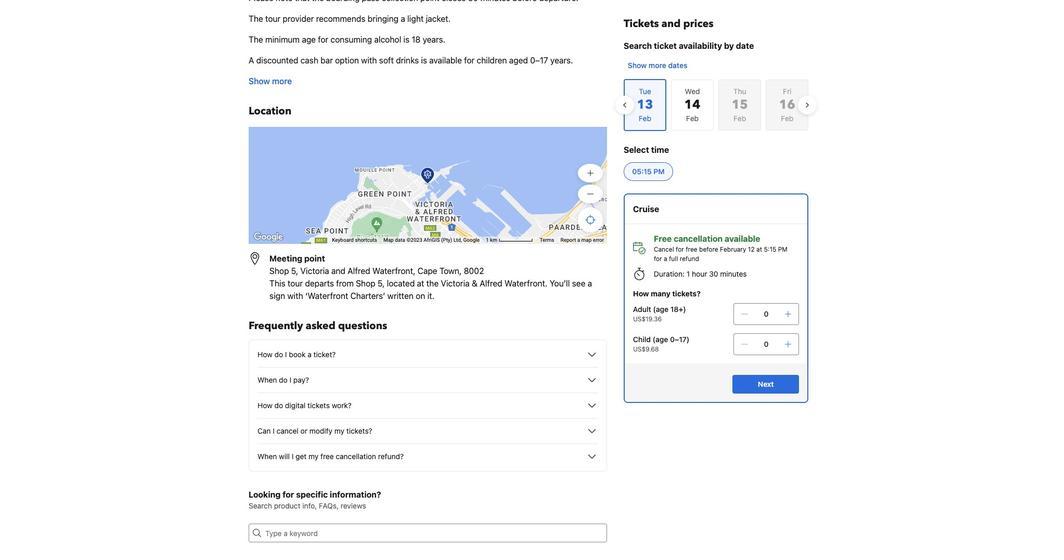 Task type: locate. For each thing, give the bounding box(es) containing it.
the
[[249, 14, 263, 23], [249, 35, 263, 44]]

1 horizontal spatial and
[[662, 17, 681, 31]]

0 vertical spatial 1
[[486, 237, 489, 243]]

my right modify in the bottom of the page
[[334, 427, 344, 435]]

feb inside fri 16 feb
[[781, 114, 794, 123]]

1 vertical spatial and
[[331, 266, 345, 276]]

0 vertical spatial pm
[[654, 167, 665, 176]]

a
[[401, 14, 405, 23], [577, 237, 580, 243], [664, 255, 667, 263], [588, 279, 592, 288], [308, 350, 312, 359]]

1 vertical spatial how
[[258, 350, 273, 359]]

1 horizontal spatial tickets?
[[672, 289, 701, 298]]

time
[[651, 145, 669, 155]]

0 horizontal spatial search
[[249, 502, 272, 510]]

0 horizontal spatial victoria
[[300, 266, 329, 276]]

keyboard shortcuts button
[[332, 237, 377, 244]]

0 vertical spatial the
[[249, 14, 263, 23]]

information?
[[330, 490, 381, 499]]

2 0 from the top
[[764, 340, 769, 349]]

reviews
[[341, 502, 366, 510]]

tickets? down work?
[[346, 427, 372, 435]]

1 horizontal spatial with
[[361, 56, 377, 65]]

feb inside wed 14 feb
[[686, 114, 699, 123]]

(age for 0–17)
[[653, 335, 668, 344]]

when left pay?
[[258, 376, 277, 384]]

1 horizontal spatial years.
[[550, 56, 573, 65]]

i for get
[[292, 452, 294, 461]]

1 horizontal spatial show
[[628, 61, 647, 70]]

shop
[[270, 266, 289, 276], [356, 279, 375, 288]]

show
[[628, 61, 647, 70], [249, 76, 270, 86]]

tour up minimum
[[265, 14, 281, 23]]

a inside the free cancellation available cancel for free before february 12 at 5:15 pm for a full refund
[[664, 255, 667, 263]]

1 vertical spatial tour
[[288, 279, 303, 288]]

cape
[[418, 266, 437, 276]]

when left 'will'
[[258, 452, 277, 461]]

and inside meeting point shop 5, victoria and alfred waterfront, cape town, 8002 this tour departs from shop 5, located at the victoria & alfred waterfront. you'll see a sign with 'waterfront charters' written on it.
[[331, 266, 345, 276]]

1 vertical spatial 1
[[687, 270, 690, 278]]

1 vertical spatial is
[[421, 56, 427, 65]]

0 vertical spatial 0
[[764, 310, 769, 318]]

bringing
[[368, 14, 399, 23]]

keyboard
[[332, 237, 354, 243]]

0 vertical spatial victoria
[[300, 266, 329, 276]]

0 vertical spatial (age
[[653, 305, 669, 314]]

do left pay?
[[279, 376, 288, 384]]

2 feb from the left
[[734, 114, 746, 123]]

0 for child (age 0–17)
[[764, 340, 769, 349]]

1 horizontal spatial shop
[[356, 279, 375, 288]]

do left the digital
[[274, 401, 283, 410]]

charters'
[[350, 291, 385, 301]]

how up adult
[[633, 289, 649, 298]]

refund
[[680, 255, 699, 263]]

tickets? up 18+)
[[672, 289, 701, 298]]

2 when from the top
[[258, 452, 277, 461]]

1 horizontal spatial tour
[[288, 279, 303, 288]]

digital
[[285, 401, 306, 410]]

when for when do i pay?
[[258, 376, 277, 384]]

0 horizontal spatial and
[[331, 266, 345, 276]]

12
[[748, 246, 755, 253]]

a left light
[[401, 14, 405, 23]]

1 vertical spatial 0
[[764, 340, 769, 349]]

1 vertical spatial 5,
[[378, 279, 385, 288]]

1 the from the top
[[249, 14, 263, 23]]

show more
[[249, 76, 292, 86]]

i for book
[[285, 350, 287, 359]]

0 vertical spatial my
[[334, 427, 344, 435]]

0 for adult (age 18+)
[[764, 310, 769, 318]]

i right 'will'
[[292, 452, 294, 461]]

0 vertical spatial tickets?
[[672, 289, 701, 298]]

with left soft
[[361, 56, 377, 65]]

1 vertical spatial search
[[249, 502, 272, 510]]

i right can
[[273, 427, 275, 435]]

free inside the free cancellation available cancel for free before february 12 at 5:15 pm for a full refund
[[686, 246, 698, 253]]

(age inside the child (age 0–17) us$9.68
[[653, 335, 668, 344]]

1 vertical spatial available
[[725, 234, 760, 243]]

town,
[[440, 266, 462, 276]]

product
[[274, 502, 300, 510]]

waterfront.
[[505, 279, 548, 288]]

how do i book a ticket?
[[258, 350, 336, 359]]

shop up this
[[270, 266, 289, 276]]

can i cancel or modify my tickets?
[[258, 427, 372, 435]]

alfred up from at left
[[348, 266, 370, 276]]

0 vertical spatial when
[[258, 376, 277, 384]]

search inside "looking for specific information? search product info, faqs, reviews"
[[249, 502, 272, 510]]

2 horizontal spatial feb
[[781, 114, 794, 123]]

1 vertical spatial tickets?
[[346, 427, 372, 435]]

at inside meeting point shop 5, victoria and alfred waterfront, cape town, 8002 this tour departs from shop 5, located at the victoria & alfred waterfront. you'll see a sign with 'waterfront charters' written on it.
[[417, 279, 424, 288]]

1 horizontal spatial my
[[334, 427, 344, 435]]

1 horizontal spatial cancellation
[[674, 234, 723, 243]]

you'll
[[550, 279, 570, 288]]

0 horizontal spatial alfred
[[348, 266, 370, 276]]

1 vertical spatial the
[[249, 35, 263, 44]]

work?
[[332, 401, 352, 410]]

the for the minimum age for consuming alcohol is 18 years.
[[249, 35, 263, 44]]

1 horizontal spatial free
[[686, 246, 698, 253]]

a right see
[[588, 279, 592, 288]]

tickets
[[308, 401, 330, 410]]

2 vertical spatial how
[[258, 401, 273, 410]]

0 horizontal spatial free
[[321, 452, 334, 461]]

victoria down point
[[300, 266, 329, 276]]

tour right this
[[288, 279, 303, 288]]

with right sign
[[287, 291, 303, 301]]

1 feb from the left
[[686, 114, 699, 123]]

0 horizontal spatial at
[[417, 279, 424, 288]]

1 horizontal spatial pm
[[778, 246, 788, 253]]

1 vertical spatial do
[[279, 376, 288, 384]]

can
[[258, 427, 271, 435]]

0 horizontal spatial my
[[309, 452, 319, 461]]

adult (age 18+) us$19.36
[[633, 305, 686, 323]]

0 vertical spatial and
[[662, 17, 681, 31]]

feb down 14
[[686, 114, 699, 123]]

will
[[279, 452, 290, 461]]

the tour provider recommends bringing a light jacket.
[[249, 14, 451, 23]]

0 vertical spatial search
[[624, 41, 652, 50]]

my right get
[[309, 452, 319, 461]]

1 0 from the top
[[764, 310, 769, 318]]

available up 12
[[725, 234, 760, 243]]

1 vertical spatial when
[[258, 452, 277, 461]]

the for the tour provider recommends bringing a light jacket.
[[249, 14, 263, 23]]

2 the from the top
[[249, 35, 263, 44]]

point
[[304, 254, 325, 263]]

i left pay?
[[290, 376, 291, 384]]

by
[[724, 41, 734, 50]]

tour
[[265, 14, 281, 23], [288, 279, 303, 288]]

free for will
[[321, 452, 334, 461]]

feb down 16
[[781, 114, 794, 123]]

more left dates
[[649, 61, 666, 70]]

1 left km
[[486, 237, 489, 243]]

cash
[[301, 56, 318, 65]]

0 vertical spatial alfred
[[348, 266, 370, 276]]

tickets? inside dropdown button
[[346, 427, 372, 435]]

1 vertical spatial my
[[309, 452, 319, 461]]

map region
[[139, 61, 671, 327]]

report a map error link
[[561, 237, 604, 243]]

0 horizontal spatial 1
[[486, 237, 489, 243]]

5,
[[291, 266, 298, 276], [378, 279, 385, 288]]

how do i book a ticket? button
[[258, 349, 598, 361]]

i left "book"
[[285, 350, 287, 359]]

cancellation inside the free cancellation available cancel for free before february 12 at 5:15 pm for a full refund
[[674, 234, 723, 243]]

at right 12
[[756, 246, 762, 253]]

1 vertical spatial at
[[417, 279, 424, 288]]

more down discounted
[[272, 76, 292, 86]]

3 feb from the left
[[781, 114, 794, 123]]

frequently asked questions
[[249, 319, 387, 333]]

1 vertical spatial show
[[249, 76, 270, 86]]

search down looking
[[249, 502, 272, 510]]

years. right 18
[[423, 35, 445, 44]]

(age up us$9.68
[[653, 335, 668, 344]]

free right get
[[321, 452, 334, 461]]

0 horizontal spatial tickets?
[[346, 427, 372, 435]]

victoria down town,
[[441, 279, 470, 288]]

for
[[318, 35, 328, 44], [464, 56, 475, 65], [676, 246, 684, 253], [654, 255, 662, 263], [283, 490, 294, 499]]

0 vertical spatial free
[[686, 246, 698, 253]]

1 horizontal spatial search
[[624, 41, 652, 50]]

report
[[561, 237, 576, 243]]

0 vertical spatial how
[[633, 289, 649, 298]]

1 when from the top
[[258, 376, 277, 384]]

feb down 15
[[734, 114, 746, 123]]

do left "book"
[[274, 350, 283, 359]]

pm right 05:15
[[654, 167, 665, 176]]

free
[[686, 246, 698, 253], [321, 452, 334, 461]]

1 horizontal spatial 5,
[[378, 279, 385, 288]]

free for cancellation
[[686, 246, 698, 253]]

0 vertical spatial with
[[361, 56, 377, 65]]

pm right 5:15
[[778, 246, 788, 253]]

1 horizontal spatial more
[[649, 61, 666, 70]]

modify
[[309, 427, 332, 435]]

a inside dropdown button
[[308, 350, 312, 359]]

more for show more
[[272, 76, 292, 86]]

my
[[334, 427, 344, 435], [309, 452, 319, 461]]

map
[[383, 237, 394, 243]]

0 vertical spatial years.
[[423, 35, 445, 44]]

30
[[709, 270, 718, 278]]

0 horizontal spatial feb
[[686, 114, 699, 123]]

0 vertical spatial more
[[649, 61, 666, 70]]

free inside when will i get my free cancellation refund? dropdown button
[[321, 452, 334, 461]]

1 vertical spatial pm
[[778, 246, 788, 253]]

1 horizontal spatial available
[[725, 234, 760, 243]]

0 horizontal spatial tour
[[265, 14, 281, 23]]

fri
[[783, 87, 792, 96]]

feb
[[686, 114, 699, 123], [734, 114, 746, 123], [781, 114, 794, 123]]

show left dates
[[628, 61, 647, 70]]

1 horizontal spatial victoria
[[441, 279, 470, 288]]

pm inside the free cancellation available cancel for free before february 12 at 5:15 pm for a full refund
[[778, 246, 788, 253]]

years. right 0–17
[[550, 56, 573, 65]]

how for how do digital tickets work?
[[258, 401, 273, 410]]

show for show more dates
[[628, 61, 647, 70]]

0 vertical spatial tour
[[265, 14, 281, 23]]

how up can
[[258, 401, 273, 410]]

is right drinks
[[421, 56, 427, 65]]

discounted
[[256, 56, 298, 65]]

1 vertical spatial free
[[321, 452, 334, 461]]

0 horizontal spatial more
[[272, 76, 292, 86]]

free up the refund
[[686, 246, 698, 253]]

tickets and prices
[[624, 17, 714, 31]]

how down frequently
[[258, 350, 273, 359]]

show more dates
[[628, 61, 687, 70]]

0 vertical spatial at
[[756, 246, 762, 253]]

search
[[624, 41, 652, 50], [249, 502, 272, 510]]

alfred right &
[[480, 279, 502, 288]]

1 left hour
[[687, 270, 690, 278]]

1 horizontal spatial feb
[[734, 114, 746, 123]]

0 vertical spatial 5,
[[291, 266, 298, 276]]

1 vertical spatial years.
[[550, 56, 573, 65]]

0 horizontal spatial pm
[[654, 167, 665, 176]]

meeting
[[270, 254, 302, 263]]

0 horizontal spatial 5,
[[291, 266, 298, 276]]

us$19.36
[[633, 315, 662, 323]]

1 vertical spatial victoria
[[441, 279, 470, 288]]

0–17)
[[670, 335, 690, 344]]

1 vertical spatial more
[[272, 76, 292, 86]]

minutes
[[720, 270, 747, 278]]

select time
[[624, 145, 669, 155]]

available right drinks
[[429, 56, 462, 65]]

5, down meeting
[[291, 266, 298, 276]]

cancellation up before
[[674, 234, 723, 243]]

1 vertical spatial cancellation
[[336, 452, 376, 461]]

next
[[758, 380, 774, 389]]

for down cancel
[[654, 255, 662, 263]]

for right age
[[318, 35, 328, 44]]

cancellation left refund?
[[336, 452, 376, 461]]

0 vertical spatial show
[[628, 61, 647, 70]]

(age inside "adult (age 18+) us$19.36"
[[653, 305, 669, 314]]

i for pay?
[[290, 376, 291, 384]]

region
[[615, 75, 817, 135]]

show down a
[[249, 76, 270, 86]]

on
[[416, 291, 425, 301]]

km
[[490, 237, 497, 243]]

region containing 14
[[615, 75, 817, 135]]

1 vertical spatial with
[[287, 291, 303, 301]]

0 horizontal spatial cancellation
[[336, 452, 376, 461]]

for up product
[[283, 490, 294, 499]]

(age down many
[[653, 305, 669, 314]]

a left full
[[664, 255, 667, 263]]

search down tickets on the top right of the page
[[624, 41, 652, 50]]

5:15
[[764, 246, 776, 253]]

and up the ticket
[[662, 17, 681, 31]]

0 horizontal spatial show
[[249, 76, 270, 86]]

1 horizontal spatial at
[[756, 246, 762, 253]]

wed
[[685, 87, 700, 96]]

a right "book"
[[308, 350, 312, 359]]

is left 18
[[403, 35, 410, 44]]

how for how many tickets?
[[633, 289, 649, 298]]

at left the
[[417, 279, 424, 288]]

0 horizontal spatial available
[[429, 56, 462, 65]]

0 vertical spatial do
[[274, 350, 283, 359]]

us$9.68
[[633, 345, 659, 353]]

feb inside thu 15 feb
[[734, 114, 746, 123]]

ticket?
[[314, 350, 336, 359]]

2 vertical spatial do
[[274, 401, 283, 410]]

5, down waterfront, on the top of the page
[[378, 279, 385, 288]]

drinks
[[396, 56, 419, 65]]

consuming
[[331, 35, 372, 44]]

0 horizontal spatial with
[[287, 291, 303, 301]]

and up from at left
[[331, 266, 345, 276]]

0 vertical spatial shop
[[270, 266, 289, 276]]

0 vertical spatial available
[[429, 56, 462, 65]]

faqs,
[[319, 502, 339, 510]]

shop up charters'
[[356, 279, 375, 288]]

0 vertical spatial is
[[403, 35, 410, 44]]

1 vertical spatial alfred
[[480, 279, 502, 288]]

tour inside meeting point shop 5, victoria and alfred waterfront, cape town, 8002 this tour departs from shop 5, located at the victoria & alfred waterfront. you'll see a sign with 'waterfront charters' written on it.
[[288, 279, 303, 288]]

1 vertical spatial (age
[[653, 335, 668, 344]]

soft
[[379, 56, 394, 65]]

0 vertical spatial cancellation
[[674, 234, 723, 243]]

and
[[662, 17, 681, 31], [331, 266, 345, 276]]

with inside meeting point shop 5, victoria and alfred waterfront, cape town, 8002 this tour departs from shop 5, located at the victoria & alfred waterfront. you'll see a sign with 'waterfront charters' written on it.
[[287, 291, 303, 301]]

asked
[[306, 319, 336, 333]]



Task type: describe. For each thing, give the bounding box(es) containing it.
0 horizontal spatial years.
[[423, 35, 445, 44]]

duration: 1 hour 30 minutes
[[654, 270, 747, 278]]

located
[[387, 279, 415, 288]]

cancel
[[277, 427, 299, 435]]

prices
[[683, 17, 714, 31]]

show for show more
[[249, 76, 270, 86]]

how for how do i book a ticket?
[[258, 350, 273, 359]]

meeting point shop 5, victoria and alfred waterfront, cape town, 8002 this tour departs from shop 5, located at the victoria & alfred waterfront. you'll see a sign with 'waterfront charters' written on it.
[[270, 254, 592, 301]]

written
[[387, 291, 414, 301]]

waterfront,
[[373, 266, 415, 276]]

more for show more dates
[[649, 61, 666, 70]]

terms
[[540, 237, 554, 243]]

questions
[[338, 319, 387, 333]]

for inside "looking for specific information? search product info, faqs, reviews"
[[283, 490, 294, 499]]

©2023
[[407, 237, 422, 243]]

jacket.
[[426, 14, 451, 23]]

how many tickets?
[[633, 289, 701, 298]]

search ticket availability by date
[[624, 41, 754, 50]]

0 horizontal spatial shop
[[270, 266, 289, 276]]

from
[[336, 279, 354, 288]]

tickets
[[624, 17, 659, 31]]

when for when will i get my free cancellation refund?
[[258, 452, 277, 461]]

age
[[302, 35, 316, 44]]

dates
[[668, 61, 687, 70]]

how do digital tickets work? button
[[258, 400, 598, 412]]

looking for specific information? search product info, faqs, reviews
[[249, 490, 381, 510]]

05:15 pm
[[632, 167, 665, 176]]

bar
[[321, 56, 333, 65]]

show more button
[[249, 75, 292, 87]]

google image
[[251, 230, 286, 244]]

cancellation inside when will i get my free cancellation refund? dropdown button
[[336, 452, 376, 461]]

availability
[[679, 41, 722, 50]]

at inside the free cancellation available cancel for free before february 12 at 5:15 pm for a full refund
[[756, 246, 762, 253]]

1 horizontal spatial is
[[421, 56, 427, 65]]

thu
[[733, 87, 746, 96]]

ltd,
[[454, 237, 462, 243]]

report a map error
[[561, 237, 604, 243]]

alcohol
[[374, 35, 401, 44]]

a
[[249, 56, 254, 65]]

frequently
[[249, 319, 303, 333]]

1 km button
[[483, 237, 537, 244]]

afrigis
[[424, 237, 440, 243]]

hour
[[692, 270, 707, 278]]

option
[[335, 56, 359, 65]]

do for tickets
[[274, 401, 283, 410]]

it.
[[427, 291, 434, 301]]

a left map
[[577, 237, 580, 243]]

child
[[633, 335, 651, 344]]

minimum
[[265, 35, 300, 44]]

aged
[[509, 56, 528, 65]]

recommends
[[316, 14, 365, 23]]

feb for 14
[[686, 114, 699, 123]]

feb for 15
[[734, 114, 746, 123]]

book
[[289, 350, 306, 359]]

can i cancel or modify my tickets? button
[[258, 425, 598, 438]]

light
[[407, 14, 424, 23]]

terms link
[[540, 237, 554, 243]]

show more dates button
[[624, 56, 692, 75]]

many
[[651, 289, 671, 298]]

&
[[472, 279, 478, 288]]

select
[[624, 145, 649, 155]]

free cancellation available cancel for free before february 12 at 5:15 pm for a full refund
[[654, 234, 788, 263]]

how do digital tickets work?
[[258, 401, 352, 410]]

16
[[779, 96, 795, 113]]

do for pay?
[[279, 376, 288, 384]]

see
[[572, 279, 586, 288]]

free
[[654, 234, 672, 243]]

map data ©2023 afrigis (pty) ltd, google
[[383, 237, 480, 243]]

1 inside button
[[486, 237, 489, 243]]

1 horizontal spatial alfred
[[480, 279, 502, 288]]

18+)
[[671, 305, 686, 314]]

(age for 18+)
[[653, 305, 669, 314]]

0–17
[[530, 56, 548, 65]]

feb for 16
[[781, 114, 794, 123]]

sign
[[270, 291, 285, 301]]

1 horizontal spatial 1
[[687, 270, 690, 278]]

cancel
[[654, 246, 674, 253]]

keyboard shortcuts
[[332, 237, 377, 243]]

google
[[463, 237, 480, 243]]

ticket
[[654, 41, 677, 50]]

fri 16 feb
[[779, 87, 795, 123]]

for up full
[[676, 246, 684, 253]]

14
[[684, 96, 701, 113]]

do for book
[[274, 350, 283, 359]]

a inside meeting point shop 5, victoria and alfred waterfront, cape town, 8002 this tour departs from shop 5, located at the victoria & alfred waterfront. you'll see a sign with 'waterfront charters' written on it.
[[588, 279, 592, 288]]

available inside the free cancellation available cancel for free before february 12 at 5:15 pm for a full refund
[[725, 234, 760, 243]]

1 vertical spatial shop
[[356, 279, 375, 288]]

0 horizontal spatial is
[[403, 35, 410, 44]]

map
[[581, 237, 592, 243]]

cruise
[[633, 204, 659, 214]]

get
[[296, 452, 307, 461]]

wed 14 feb
[[684, 87, 701, 123]]

when will i get my free cancellation refund?
[[258, 452, 404, 461]]

(pty)
[[441, 237, 452, 243]]

8002
[[464, 266, 484, 276]]

Type a keyword field
[[261, 524, 607, 543]]

for left children
[[464, 56, 475, 65]]

february
[[720, 246, 746, 253]]

the
[[426, 279, 439, 288]]

'waterfront
[[305, 291, 348, 301]]

before
[[699, 246, 718, 253]]

when do i pay? button
[[258, 374, 598, 387]]

info,
[[302, 502, 317, 510]]

duration:
[[654, 270, 685, 278]]

when do i pay?
[[258, 376, 309, 384]]



Task type: vqa. For each thing, say whether or not it's contained in the screenshot.
(age to the top
yes



